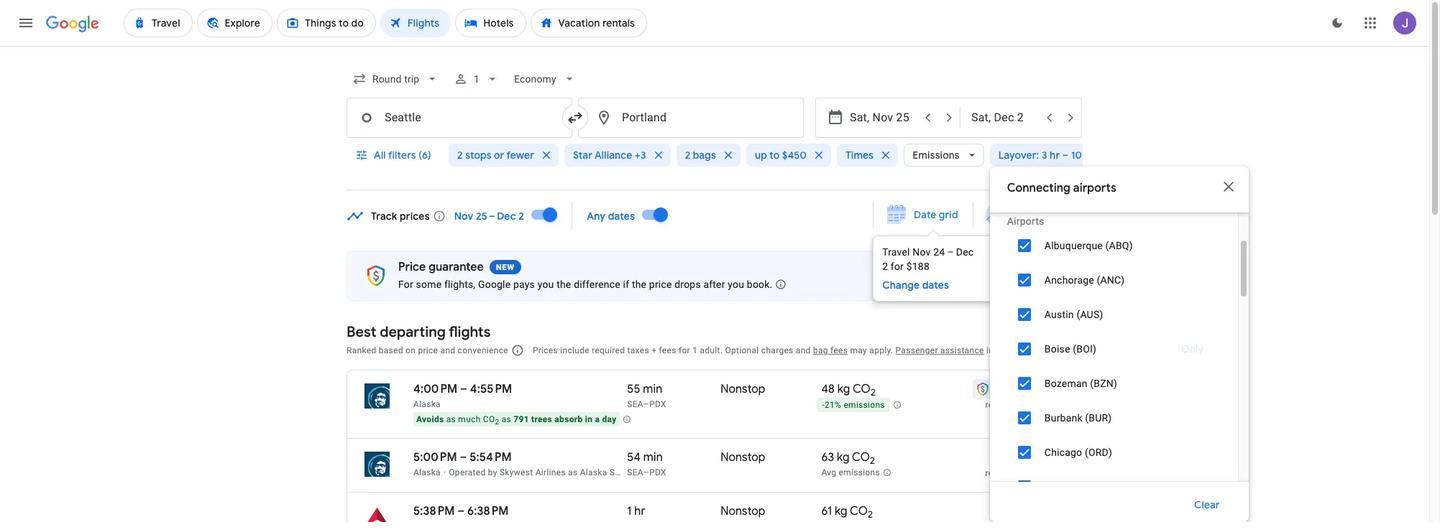 Task type: vqa. For each thing, say whether or not it's contained in the screenshot.
61
yes



Task type: locate. For each thing, give the bounding box(es) containing it.
0 vertical spatial only
[[1182, 343, 1204, 356]]

kg right 48
[[838, 383, 851, 397]]

change dates button
[[883, 278, 981, 293]]

2 vertical spatial 1
[[627, 505, 632, 519]]

nov right learn more about tracked prices icon
[[454, 210, 474, 223]]

0 vertical spatial only button
[[1164, 332, 1221, 367]]

prices
[[400, 210, 430, 223]]

0 horizontal spatial the
[[557, 279, 571, 291]]

None text field
[[347, 98, 573, 138], [578, 98, 804, 138], [347, 98, 573, 138], [578, 98, 804, 138]]

only
[[1182, 343, 1204, 356], [1182, 481, 1204, 494]]

book.
[[747, 279, 773, 291]]

avg
[[822, 468, 837, 478]]

emissions down the 63 kg co 2 on the right bottom of page
[[839, 468, 880, 478]]

min for 63
[[644, 451, 663, 465]]

1 horizontal spatial nov
[[913, 247, 931, 258]]

0 vertical spatial price
[[649, 279, 672, 291]]

1 the from the left
[[557, 279, 571, 291]]

1 vertical spatial only
[[1182, 481, 1204, 494]]

2 vertical spatial kg
[[835, 505, 848, 519]]

avoids as much co 2 as 791 trees absorb in a day
[[416, 415, 617, 427]]

0 vertical spatial trip
[[1011, 401, 1025, 411]]

learn more about price guarantee image
[[764, 268, 799, 302]]

1 vertical spatial pdx
[[650, 468, 667, 478]]

austin (aus)
[[1045, 309, 1104, 321]]

sea for 54
[[627, 468, 644, 478]]

+3
[[635, 149, 646, 162]]

alaska up avoids
[[414, 400, 441, 410]]

2 horizontal spatial hr
[[1085, 149, 1095, 162]]

Return text field
[[972, 99, 1038, 137]]

clear
[[1195, 499, 1221, 512]]

dates down $188
[[923, 279, 950, 292]]

2 left stops
[[458, 149, 463, 162]]

as right 'airlines'
[[568, 468, 578, 478]]

Departure time: 5:00 PM. text field
[[414, 451, 457, 465]]

sea inside 55 min sea – pdx
[[627, 400, 644, 410]]

round trip
[[986, 401, 1025, 411]]

2 inside popup button
[[458, 149, 463, 162]]

min right 30
[[1112, 149, 1130, 162]]

price up for
[[399, 260, 426, 275]]

None field
[[347, 66, 445, 92], [509, 66, 583, 92], [347, 66, 445, 92], [509, 66, 583, 92]]

fees right bag
[[831, 346, 848, 356]]

1 button
[[448, 62, 506, 96]]

2 right 61
[[868, 509, 873, 522]]

price left graph
[[1014, 209, 1038, 222]]

0 horizontal spatial and
[[441, 346, 456, 356]]

+
[[652, 346, 657, 356]]

kg
[[838, 383, 851, 397], [837, 451, 850, 465], [835, 505, 848, 519]]

2 up avg emissions
[[870, 455, 876, 468]]

– left 4:55 pm text field
[[460, 383, 468, 397]]

graph
[[1041, 209, 1069, 222]]

nov for 25 – dec
[[454, 210, 474, 223]]

alliance
[[595, 149, 633, 162]]

1 vertical spatial only button
[[1164, 470, 1221, 505]]

connecting airports
[[1008, 181, 1117, 196]]

$450
[[782, 149, 807, 162]]

1 horizontal spatial you
[[728, 279, 745, 291]]

2 the from the left
[[632, 279, 647, 291]]

2 vertical spatial nonstop flight. element
[[721, 505, 766, 522]]

2 pdx from the top
[[650, 468, 667, 478]]

3 nonstop from the top
[[721, 505, 766, 519]]

1 trip from the top
[[1011, 401, 1025, 411]]

nonstop flight. element for 55 min
[[721, 383, 766, 399]]

min inside 54 min sea – pdx
[[644, 451, 663, 465]]

co right "much"
[[483, 415, 495, 425]]

only for boise (boi)
[[1182, 343, 1204, 356]]

1 horizontal spatial fees
[[831, 346, 848, 356]]

1 sea from the top
[[627, 400, 644, 410]]

nov up $188
[[913, 247, 931, 258]]

the right if
[[632, 279, 647, 291]]

0 vertical spatial nov
[[454, 210, 474, 223]]

1 horizontal spatial the
[[632, 279, 647, 291]]

2 only button from the top
[[1164, 470, 1221, 505]]

main menu image
[[17, 14, 35, 32]]

and down "flights"
[[441, 346, 456, 356]]

co up -21% emissions
[[853, 383, 871, 397]]

pdx down total duration 55 min. element
[[650, 400, 667, 410]]

for down 'travel'
[[891, 261, 904, 273]]

sea inside 54 min sea – pdx
[[627, 468, 644, 478]]

2 left the 791
[[495, 419, 500, 427]]

1 horizontal spatial price
[[1014, 209, 1038, 222]]

1 only button from the top
[[1164, 332, 1221, 367]]

airports
[[1074, 181, 1117, 196]]

prices include required taxes + fees for 1 adult. optional charges and bag fees may apply. passenger assistance
[[533, 346, 985, 356]]

25 – dec
[[476, 210, 516, 223]]

ranked
[[347, 346, 377, 356]]

albuquerque
[[1045, 240, 1103, 252]]

1 pdx from the top
[[650, 400, 667, 410]]

Arrival time: 5:54 PM. text field
[[470, 451, 512, 465]]

fees
[[659, 346, 677, 356], [831, 346, 848, 356]]

star
[[573, 149, 593, 162]]

for left adult.
[[679, 346, 690, 356]]

-
[[822, 401, 825, 411]]

63 kg co 2
[[822, 451, 876, 468]]

dates right any
[[608, 210, 635, 223]]

skywest
[[500, 468, 533, 478]]

min for 48
[[643, 383, 663, 397]]

learn more about ranking image
[[511, 345, 524, 358]]

hr right the 10
[[1085, 149, 1095, 162]]

298 US dollars text field
[[999, 451, 1025, 465]]

price guarantee
[[399, 260, 484, 275]]

1 vertical spatial nonstop
[[721, 451, 766, 465]]

co right 61
[[850, 505, 868, 519]]

sea down "54"
[[627, 468, 644, 478]]

1 nonstop from the top
[[721, 383, 766, 397]]

1 vertical spatial for
[[679, 346, 690, 356]]

nonstop for 55 min
[[721, 383, 766, 397]]

1 horizontal spatial 1
[[627, 505, 632, 519]]

any dates
[[587, 210, 635, 223]]

(abq)
[[1106, 240, 1133, 252]]

close image
[[1094, 245, 1106, 257]]

drops
[[675, 279, 701, 291]]

as left "much"
[[447, 415, 456, 425]]

as left the 791
[[502, 415, 511, 425]]

trip down '$298'
[[1011, 469, 1025, 479]]

5:00 pm – 5:54 pm
[[414, 451, 512, 465]]

day
[[602, 415, 617, 425]]

co inside 61 kg co 2
[[850, 505, 868, 519]]

0 horizontal spatial nov
[[454, 210, 474, 223]]

1 vertical spatial kg
[[837, 451, 850, 465]]

2 trip from the top
[[1011, 469, 1025, 479]]

2 round from the top
[[986, 469, 1009, 479]]

(aus)
[[1077, 309, 1104, 321]]

alaska left skywest
[[580, 468, 608, 478]]

as
[[447, 415, 456, 425], [502, 415, 511, 425], [568, 468, 578, 478]]

1 vertical spatial nov
[[913, 247, 931, 258]]

0 vertical spatial for
[[891, 261, 904, 273]]

track prices
[[371, 210, 430, 223]]

leaves seattle-tacoma international airport at 5:38 pm on saturday, november 25 and arrives at portland international airport at 6:38 pm on saturday, november 25. element
[[414, 505, 509, 519]]

Departure time: 5:38 PM. text field
[[414, 505, 455, 519]]

2 nonstop flight. element from the top
[[721, 451, 766, 468]]

1 horizontal spatial as
[[502, 415, 511, 425]]

for inside for $188 change dates
[[891, 261, 904, 273]]

find the best price region
[[347, 197, 1127, 302]]

0 horizontal spatial for
[[679, 346, 690, 356]]

pdx inside 54 min sea – pdx
[[650, 468, 667, 478]]

a
[[595, 415, 600, 425]]

– down "total duration 54 min." element
[[644, 468, 650, 478]]

1 vertical spatial emissions
[[839, 468, 880, 478]]

2
[[458, 149, 463, 162], [685, 149, 691, 162], [519, 210, 524, 223], [883, 261, 888, 273], [871, 387, 876, 399], [495, 419, 500, 427], [870, 455, 876, 468], [868, 509, 873, 522]]

burbank
[[1045, 413, 1083, 424]]

 image
[[444, 468, 446, 478]]

the left difference
[[557, 279, 571, 291]]

pdx for 54 min
[[650, 468, 667, 478]]

you right pays
[[538, 279, 554, 291]]

kg for 63
[[837, 451, 850, 465]]

1 inside popup button
[[474, 73, 480, 85]]

0 horizontal spatial you
[[538, 279, 554, 291]]

min right 55
[[643, 383, 663, 397]]

kg right 63
[[837, 451, 850, 465]]

round down '$298'
[[986, 469, 1009, 479]]

0 horizontal spatial price
[[399, 260, 426, 275]]

min inside 55 min sea – pdx
[[643, 383, 663, 397]]

0 vertical spatial dates
[[608, 210, 635, 223]]

1 nonstop flight. element from the top
[[721, 383, 766, 399]]

price
[[649, 279, 672, 291], [418, 346, 438, 356]]

price left drops
[[649, 279, 672, 291]]

0 horizontal spatial as
[[447, 415, 456, 425]]

and
[[441, 346, 456, 356], [796, 346, 811, 356]]

2 horizontal spatial 1
[[693, 346, 698, 356]]

2 down 'travel'
[[883, 261, 888, 273]]

0 vertical spatial nonstop flight. element
[[721, 383, 766, 399]]

bag
[[814, 346, 829, 356]]

co inside the 63 kg co 2
[[852, 451, 870, 465]]

791
[[514, 415, 529, 425]]

1 vertical spatial dates
[[923, 279, 950, 292]]

2 inside the 63 kg co 2
[[870, 455, 876, 468]]

1 vertical spatial price
[[418, 346, 438, 356]]

min inside popup button
[[1112, 149, 1130, 162]]

pdx
[[650, 400, 667, 410], [650, 468, 667, 478]]

–
[[1063, 149, 1069, 162], [460, 383, 468, 397], [644, 400, 650, 410], [460, 451, 467, 465], [644, 468, 650, 478], [458, 505, 465, 519]]

for
[[891, 261, 904, 273], [679, 346, 690, 356]]

– left the 10
[[1063, 149, 1069, 162]]

albuquerque (abq)
[[1045, 240, 1133, 252]]

0 horizontal spatial 1
[[474, 73, 480, 85]]

emissions
[[844, 401, 885, 411], [839, 468, 880, 478]]

2 inside 48 kg co 2
[[871, 387, 876, 399]]

dallas
[[1045, 482, 1074, 493]]

hr down skywest
[[635, 505, 646, 519]]

63
[[822, 451, 834, 465]]

1 vertical spatial price
[[399, 260, 426, 275]]

round inside the $298 round trip
[[986, 469, 1009, 479]]

61 kg co 2
[[822, 505, 873, 522]]

0 vertical spatial kg
[[838, 383, 851, 397]]

1 vertical spatial round
[[986, 469, 1009, 479]]

nonstop
[[721, 383, 766, 397], [721, 451, 766, 465], [721, 505, 766, 519]]

1 horizontal spatial dates
[[923, 279, 950, 292]]

0 vertical spatial price
[[1014, 209, 1038, 222]]

kg inside 61 kg co 2
[[835, 505, 848, 519]]

optional
[[725, 346, 759, 356]]

pdx inside 55 min sea – pdx
[[650, 400, 667, 410]]

1 vertical spatial min
[[643, 383, 663, 397]]

4:00 pm
[[414, 383, 458, 397]]

6:38 pm
[[468, 505, 509, 519]]

1 horizontal spatial price
[[649, 279, 672, 291]]

21%
[[825, 401, 842, 411]]

0 vertical spatial nonstop
[[721, 383, 766, 397]]

airports
[[1008, 216, 1045, 227]]

departing
[[380, 324, 446, 342]]

2 left bags
[[685, 149, 691, 162]]

alaska inside 4:00 pm – 4:55 pm alaska
[[414, 400, 441, 410]]

leaves seattle-tacoma international airport at 5:00 pm on saturday, november 25 and arrives at portland international airport at 5:54 pm on saturday, november 25. element
[[414, 451, 512, 465]]

0 vertical spatial round
[[986, 401, 1009, 411]]

2 nonstop from the top
[[721, 451, 766, 465]]

nonstop flight. element
[[721, 383, 766, 399], [721, 451, 766, 468], [721, 505, 766, 522]]

2 fees from the left
[[831, 346, 848, 356]]

1 vertical spatial nonstop flight. element
[[721, 451, 766, 468]]

2 stops or fewer button
[[449, 138, 559, 173]]

fees right +
[[659, 346, 677, 356]]

2 vertical spatial nonstop
[[721, 505, 766, 519]]

co up avg emissions
[[852, 451, 870, 465]]

1 horizontal spatial for
[[891, 261, 904, 273]]

2 right 25 – dec
[[519, 210, 524, 223]]

prices
[[533, 346, 558, 356]]

0 vertical spatial 1
[[474, 73, 480, 85]]

5:38 pm – 6:38 pm
[[414, 505, 509, 519]]

bags
[[693, 149, 716, 162]]

2 only from the top
[[1182, 481, 1204, 494]]

trip down $258 text field
[[1011, 401, 1025, 411]]

charges
[[762, 346, 794, 356]]

trip inside the $298 round trip
[[1011, 469, 1025, 479]]

kg inside the 63 kg co 2
[[837, 451, 850, 465]]

co for 48
[[853, 383, 871, 397]]

sea down 55
[[627, 400, 644, 410]]

price for price graph
[[1014, 209, 1038, 222]]

round down $258 text field
[[986, 401, 1009, 411]]

0 vertical spatial min
[[1112, 149, 1130, 162]]

0 vertical spatial sea
[[627, 400, 644, 410]]

0 horizontal spatial fees
[[659, 346, 677, 356]]

kg right 61
[[835, 505, 848, 519]]

nov inside nov 24 – dec 2
[[913, 247, 931, 258]]

nov 24 – dec 2
[[883, 247, 974, 273]]

star alliance +3
[[573, 149, 646, 162]]

min right "54"
[[644, 451, 663, 465]]

– down total duration 55 min. element
[[644, 400, 650, 410]]

co inside 48 kg co 2
[[853, 383, 871, 397]]

co
[[853, 383, 871, 397], [483, 415, 495, 425], [852, 451, 870, 465], [850, 505, 868, 519]]

and left bag
[[796, 346, 811, 356]]

2 up -21% emissions
[[871, 387, 876, 399]]

hr right 3
[[1050, 149, 1060, 162]]

avoids as much co2 as 791 trees absorb in a day. learn more about this calculation. image
[[623, 416, 631, 424]]

nov 25 – dec 2
[[454, 210, 524, 223]]

2 inside 'avoids as much co 2 as 791 trees absorb in a day'
[[495, 419, 500, 427]]

price inside button
[[1014, 209, 1038, 222]]

0 vertical spatial pdx
[[650, 400, 667, 410]]

0 vertical spatial emissions
[[844, 401, 885, 411]]

only button for dallas (dfw)
[[1164, 470, 1221, 505]]

55
[[627, 383, 641, 397]]

2 sea from the top
[[627, 468, 644, 478]]

1 only from the top
[[1182, 343, 1204, 356]]

None search field
[[347, 62, 1249, 523]]

min
[[1112, 149, 1130, 162], [643, 383, 663, 397], [644, 451, 663, 465]]

price right on
[[418, 346, 438, 356]]

price for price guarantee
[[399, 260, 426, 275]]

kg inside 48 kg co 2
[[838, 383, 851, 397]]

2 vertical spatial min
[[644, 451, 663, 465]]

1 horizontal spatial and
[[796, 346, 811, 356]]

1 vertical spatial trip
[[1011, 469, 1025, 479]]

new
[[496, 263, 515, 273]]

by:
[[1046, 344, 1060, 357]]

or
[[494, 149, 504, 162]]

you right after
[[728, 279, 745, 291]]

1 vertical spatial sea
[[627, 468, 644, 478]]

– inside layover: 3 hr – 10 hr 30 min popup button
[[1063, 149, 1069, 162]]

0 horizontal spatial hr
[[635, 505, 646, 519]]

emissions down 48 kg co 2
[[844, 401, 885, 411]]

austin
[[1045, 309, 1074, 321]]

pdx down "total duration 54 min." element
[[650, 468, 667, 478]]



Task type: describe. For each thing, give the bounding box(es) containing it.
for $188 change dates
[[883, 261, 950, 292]]

dates inside for $188 change dates
[[923, 279, 950, 292]]

0 horizontal spatial price
[[418, 346, 438, 356]]

all filters (6)
[[374, 149, 432, 162]]

(6)
[[419, 149, 432, 162]]

(dfw)
[[1076, 482, 1105, 493]]

Arrival time: 4:55 PM. text field
[[470, 383, 512, 397]]

1 fees from the left
[[659, 346, 677, 356]]

swap origin and destination. image
[[567, 109, 584, 127]]

(ord)
[[1085, 447, 1113, 459]]

1 you from the left
[[538, 279, 554, 291]]

1 for 1 hr
[[627, 505, 632, 519]]

1 round from the top
[[986, 401, 1009, 411]]

up
[[755, 149, 767, 162]]

all filters (6) button
[[347, 138, 443, 173]]

2 inside nov 24 – dec 2
[[883, 261, 888, 273]]

1 vertical spatial 1
[[693, 346, 698, 356]]

1 for 1
[[474, 73, 480, 85]]

close dialog image
[[1221, 178, 1238, 196]]

convenience
[[458, 346, 508, 356]]

– up operated
[[460, 451, 467, 465]]

$298 round trip
[[986, 451, 1025, 479]]

bag fees button
[[814, 346, 848, 356]]

change
[[883, 279, 920, 292]]

2 stops or fewer
[[458, 149, 534, 162]]

2 inside 61 kg co 2
[[868, 509, 873, 522]]

5:00 pm
[[414, 451, 457, 465]]

1 horizontal spatial hr
[[1050, 149, 1060, 162]]

google
[[478, 279, 511, 291]]

48
[[822, 383, 835, 397]]

apply.
[[870, 346, 894, 356]]

by
[[488, 468, 498, 478]]

anchorage
[[1045, 275, 1095, 286]]

filters
[[388, 149, 416, 162]]

– inside 4:00 pm – 4:55 pm alaska
[[460, 383, 468, 397]]

Departure text field
[[850, 99, 916, 137]]

nov for 24 – dec
[[913, 247, 931, 258]]

best departing flights main content
[[347, 197, 1127, 523]]

kg for 61
[[835, 505, 848, 519]]

taxes
[[628, 346, 649, 356]]

stops
[[466, 149, 492, 162]]

(bur)
[[1086, 413, 1112, 424]]

54
[[627, 451, 641, 465]]

sea for 55
[[627, 400, 644, 410]]

star alliance +3 button
[[565, 138, 671, 173]]

54 min sea – pdx
[[627, 451, 667, 478]]

(boi)
[[1073, 344, 1097, 355]]

2 inside popup button
[[685, 149, 691, 162]]

grid
[[939, 209, 959, 222]]

based
[[379, 346, 403, 356]]

co inside 'avoids as much co 2 as 791 trees absorb in a day'
[[483, 415, 495, 425]]

price graph button
[[977, 202, 1080, 228]]

best departing flights
[[347, 324, 491, 342]]

track
[[371, 210, 397, 223]]

– left arrival time: 6:38 pm. text box
[[458, 505, 465, 519]]

none search field containing connecting airports
[[347, 62, 1249, 523]]

anchorage (anc)
[[1045, 275, 1125, 286]]

co for 61
[[850, 505, 868, 519]]

(anc)
[[1097, 275, 1125, 286]]

0 horizontal spatial dates
[[608, 210, 635, 223]]

loading results progress bar
[[0, 46, 1430, 49]]

55 min sea – pdx
[[627, 383, 667, 410]]

change appearance image
[[1321, 6, 1355, 40]]

3 nonstop flight. element from the top
[[721, 505, 766, 522]]

any
[[587, 210, 606, 223]]

flights,
[[444, 279, 476, 291]]

total duration 54 min. element
[[627, 451, 721, 468]]

only for dallas (dfw)
[[1182, 481, 1204, 494]]

sort by: button
[[1017, 337, 1083, 363]]

some
[[416, 279, 442, 291]]

layover:
[[999, 149, 1040, 162]]

5:54 pm
[[470, 451, 512, 465]]

ranked based on price and convenience
[[347, 346, 508, 356]]

– inside 55 min sea – pdx
[[644, 400, 650, 410]]

hr inside the best departing flights main content
[[635, 505, 646, 519]]

up to $450 button
[[747, 138, 832, 173]]

2 and from the left
[[796, 346, 811, 356]]

2 bags button
[[677, 138, 741, 173]]

fewer
[[507, 149, 534, 162]]

much
[[458, 415, 481, 425]]

flights
[[449, 324, 491, 342]]

New feature text field
[[490, 260, 521, 275]]

boise
[[1045, 344, 1071, 355]]

pdx for 55 min
[[650, 400, 667, 410]]

sort
[[1023, 344, 1043, 357]]

guarantee
[[429, 260, 484, 275]]

only button for boise (boi)
[[1164, 332, 1221, 367]]

after
[[704, 279, 726, 291]]

$298
[[999, 451, 1025, 465]]

Departure time: 4:00 PM. text field
[[414, 383, 458, 397]]

emissions button
[[904, 138, 985, 173]]

assistance
[[941, 346, 985, 356]]

2 bags
[[685, 149, 716, 162]]

date grid button
[[877, 202, 970, 228]]

nonstop for 54 min
[[721, 451, 766, 465]]

dallas (dfw)
[[1045, 482, 1105, 493]]

all
[[374, 149, 386, 162]]

total duration 1 hr. element
[[627, 505, 721, 522]]

(bzn)
[[1091, 378, 1118, 390]]

– inside 54 min sea – pdx
[[644, 468, 650, 478]]

leaves seattle-tacoma international airport at 4:00 pm on saturday, november 25 and arrives at portland international airport at 4:55 pm on saturday, november 25. element
[[414, 383, 512, 397]]

times
[[846, 149, 874, 162]]

4:00 pm – 4:55 pm alaska
[[414, 383, 512, 410]]

may
[[851, 346, 868, 356]]

price graph
[[1014, 209, 1069, 222]]

passenger assistance button
[[896, 346, 985, 356]]

total duration 55 min. element
[[627, 383, 721, 399]]

24 – dec
[[934, 247, 974, 258]]

nonstop flight. element for 54 min
[[721, 451, 766, 468]]

4:55 pm
[[470, 383, 512, 397]]

kg for 48
[[838, 383, 851, 397]]

5:38 pm
[[414, 505, 455, 519]]

emissions
[[913, 149, 960, 162]]

3
[[1042, 149, 1048, 162]]

adult.
[[700, 346, 723, 356]]

2 you from the left
[[728, 279, 745, 291]]

to
[[770, 149, 780, 162]]

bozeman (bzn)
[[1045, 378, 1118, 390]]

passenger
[[896, 346, 939, 356]]

layover: 3 hr – 10 hr 30 min button
[[990, 138, 1155, 173]]

1 and from the left
[[441, 346, 456, 356]]

in
[[585, 415, 593, 425]]

258 US dollars text field
[[999, 383, 1025, 397]]

pays
[[514, 279, 535, 291]]

clear button
[[1178, 488, 1238, 523]]

learn more about tracked prices image
[[433, 210, 446, 223]]

alaska down 5:00 pm text box
[[414, 468, 441, 478]]

61
[[822, 505, 832, 519]]

Arrival time: 6:38 PM. text field
[[468, 505, 509, 519]]

-21% emissions
[[822, 401, 885, 411]]

layover: 3 hr – 10 hr 30 min
[[999, 149, 1130, 162]]

2 horizontal spatial as
[[568, 468, 578, 478]]

date grid
[[914, 209, 959, 222]]

co for 63
[[852, 451, 870, 465]]



